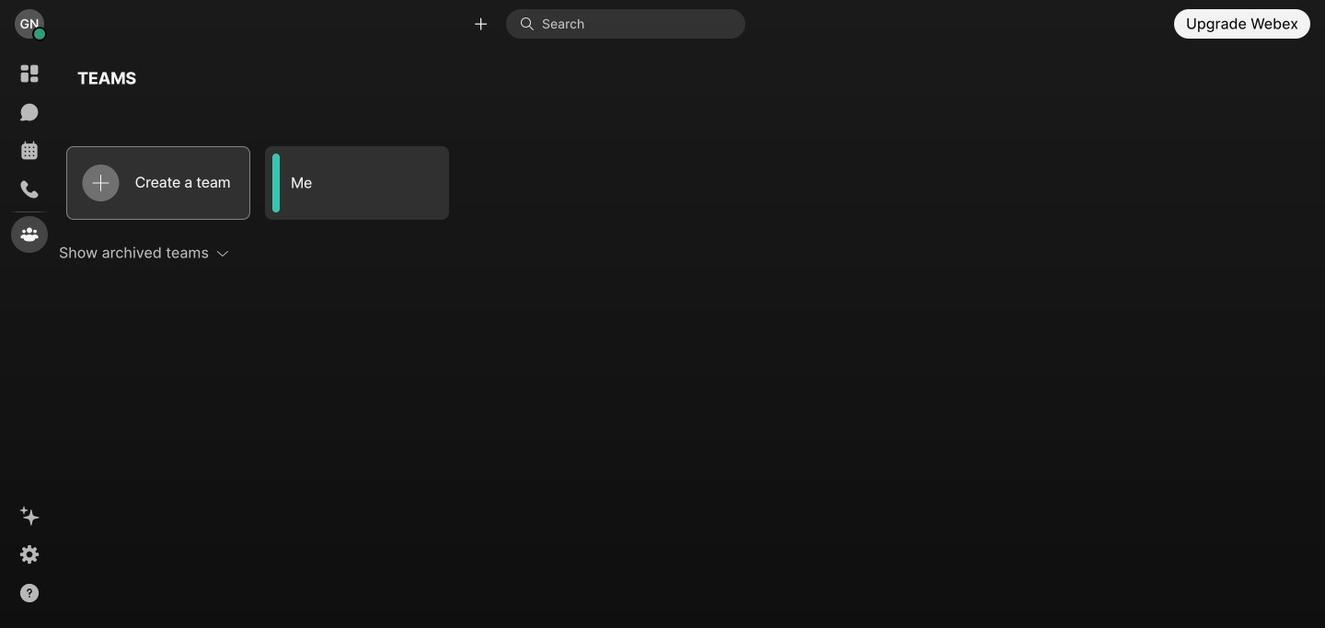 Task type: locate. For each thing, give the bounding box(es) containing it.
webex tab list
[[11, 55, 48, 253]]

0 horizontal spatial wrapper image
[[33, 28, 46, 41]]

wrapper image up dashboard image
[[33, 28, 46, 41]]

navigation
[[0, 48, 59, 629]]

messaging, has no new notifications image
[[18, 101, 41, 123]]

wrapper image
[[520, 17, 542, 31], [33, 28, 46, 41]]

create new team image
[[93, 175, 109, 191]]

wrapper image right connect people icon
[[520, 17, 542, 31]]



Task type: vqa. For each thing, say whether or not it's contained in the screenshot.
3rd List Item from the top of the page
no



Task type: describe. For each thing, give the bounding box(es) containing it.
help image
[[18, 583, 41, 605]]

what's new image
[[18, 505, 41, 528]]

calls image
[[18, 179, 41, 201]]

show archived teams image
[[216, 247, 229, 259]]

meetings image
[[18, 140, 41, 162]]

dashboard image
[[18, 63, 41, 85]]

teams list list
[[59, 139, 1296, 227]]

connect people image
[[472, 15, 490, 33]]

settings image
[[18, 544, 41, 566]]

teams, has no new notifications image
[[18, 224, 41, 246]]

1 horizontal spatial wrapper image
[[520, 17, 542, 31]]



